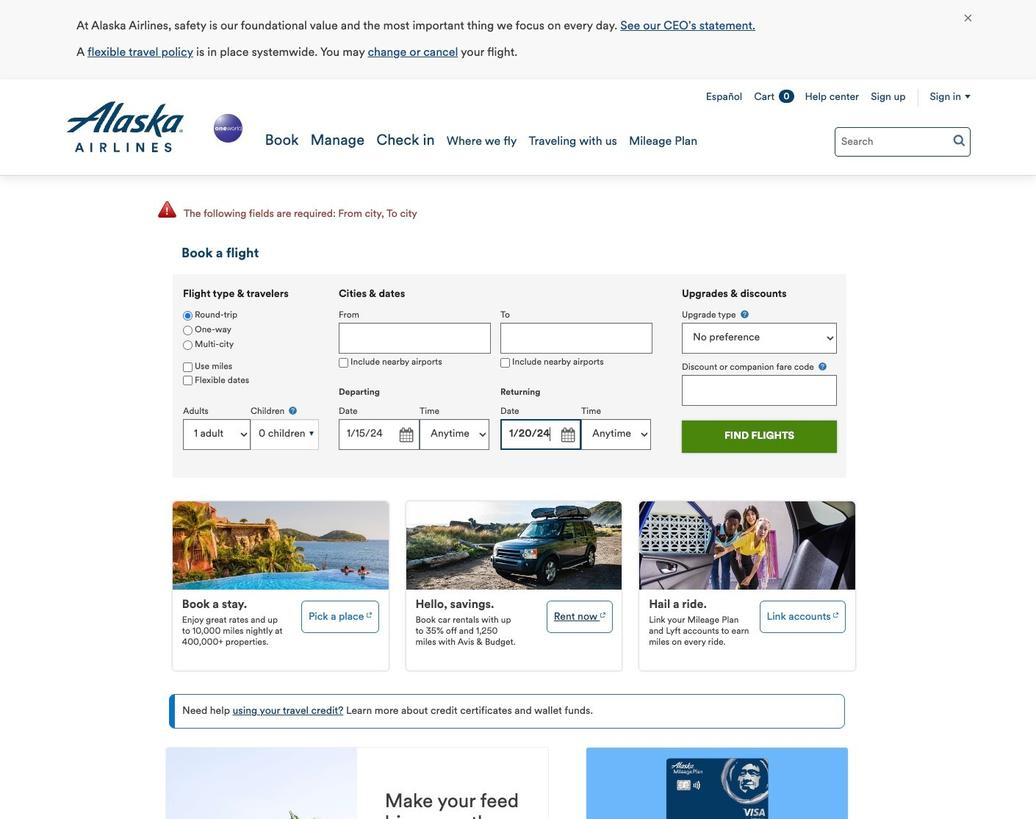 Task type: vqa. For each thing, say whether or not it's contained in the screenshot.
  radio to the top
yes



Task type: describe. For each thing, give the bounding box(es) containing it.
0 horizontal spatial group
[[173, 274, 329, 469]]

1 open datepicker image from the left
[[396, 425, 416, 446]]

2 open datepicker image from the left
[[557, 425, 578, 446]]

2   radio from the top
[[183, 340, 193, 350]]

rent now image
[[600, 607, 606, 620]]

1   radio from the top
[[183, 311, 193, 320]]

book rides image
[[834, 607, 839, 620]]

Search text field
[[835, 127, 971, 157]]

photo of a hotel with a swimming pool and palm trees image
[[173, 502, 389, 590]]

book a stay image
[[367, 607, 372, 620]]



Task type: locate. For each thing, give the bounding box(es) containing it.
header nav bar navigation
[[0, 79, 1037, 176]]

1 horizontal spatial open datepicker image
[[557, 425, 578, 446]]

search button image
[[954, 134, 966, 146]]

None submit
[[682, 420, 838, 453]]

0 vertical spatial   radio
[[183, 311, 193, 320]]

alaska airlines logo image
[[65, 101, 185, 153]]

None text field
[[339, 323, 491, 354], [339, 419, 420, 450], [339, 323, 491, 354], [339, 419, 420, 450]]

open datepicker image
[[396, 425, 416, 446], [557, 425, 578, 446]]

2 horizontal spatial group
[[682, 309, 838, 406]]

None text field
[[501, 323, 653, 354], [682, 375, 838, 406], [501, 419, 582, 450], [501, 323, 653, 354], [682, 375, 838, 406], [501, 419, 582, 450]]

oneworld logo image
[[211, 111, 245, 146]]

  radio
[[183, 311, 193, 320], [183, 340, 193, 350]]

alert
[[158, 201, 853, 227]]

photo of an suv driving towards a mountain image
[[406, 502, 622, 590]]

  radio down   radio
[[183, 340, 193, 350]]

  radio up   radio
[[183, 311, 193, 320]]

some kids opening a door image
[[640, 502, 856, 590]]

group
[[173, 274, 329, 469], [339, 289, 663, 464], [682, 309, 838, 406]]

None checkbox
[[501, 358, 510, 368], [183, 376, 193, 386], [501, 358, 510, 368], [183, 376, 193, 386]]

0 horizontal spatial open datepicker image
[[396, 425, 416, 446]]

option group
[[183, 309, 319, 353]]

None checkbox
[[339, 358, 349, 368]]

  radio
[[183, 326, 193, 335]]

1 vertical spatial   radio
[[183, 340, 193, 350]]

1 horizontal spatial group
[[339, 289, 663, 464]]

  checkbox
[[183, 362, 193, 372]]



